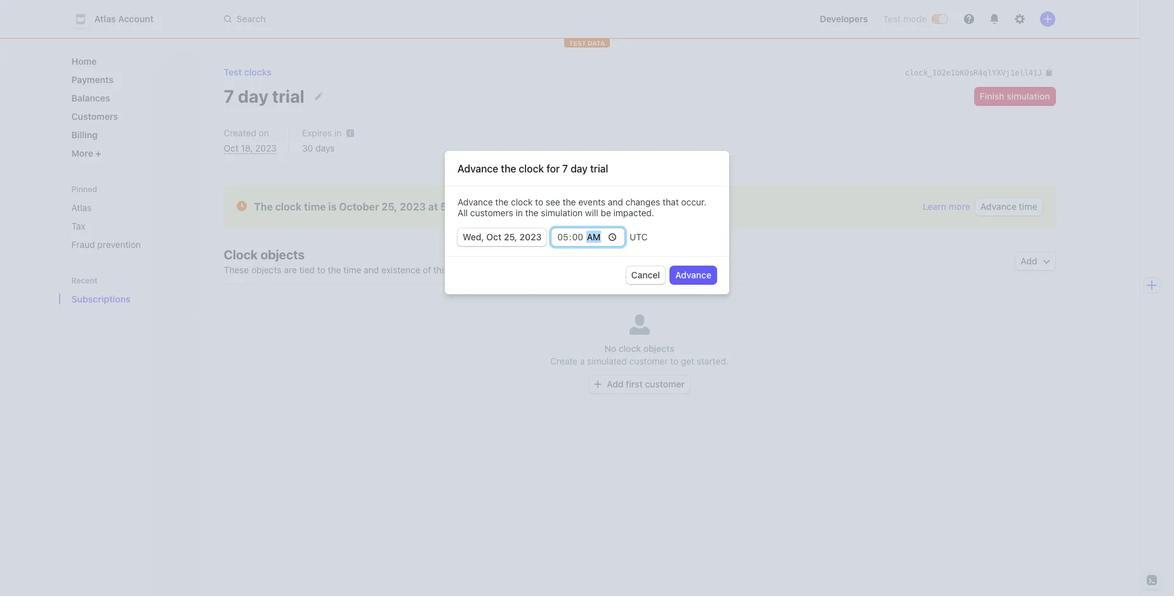 Task type: vqa. For each thing, say whether or not it's contained in the screenshot.
the this
yes



Task type: locate. For each thing, give the bounding box(es) containing it.
expires
[[302, 128, 332, 138]]

1 horizontal spatial 2023
[[400, 201, 426, 213]]

clock right the
[[275, 201, 302, 213]]

1 vertical spatial add
[[607, 379, 624, 390]]

customer up add first customer
[[629, 356, 668, 367]]

1 horizontal spatial 25,
[[504, 232, 517, 242]]

1 horizontal spatial atlas
[[94, 13, 116, 24]]

advance right the more
[[981, 201, 1017, 212]]

0 horizontal spatial to
[[317, 265, 325, 275]]

atlas down pinned
[[71, 202, 92, 213]]

5:00
[[441, 201, 464, 213]]

cancel
[[631, 270, 660, 281]]

2023 right wed,
[[520, 232, 542, 242]]

time inside button
[[1019, 201, 1038, 212]]

add inside popup button
[[1021, 256, 1038, 267]]

changes
[[626, 197, 660, 208]]

in
[[334, 128, 342, 138], [516, 208, 523, 218]]

atlas account button
[[71, 10, 166, 28]]

time
[[304, 201, 326, 213], [1019, 201, 1038, 212], [344, 265, 361, 275]]

0 vertical spatial customer
[[629, 356, 668, 367]]

0 vertical spatial test
[[883, 13, 901, 24]]

25, right october
[[382, 201, 397, 213]]

in inside advance the clock to see the events and changes that occur. all customers in the simulation will be impacted.
[[516, 208, 523, 218]]

2 vertical spatial 2023
[[520, 232, 542, 242]]

18,
[[241, 143, 253, 154]]

1 vertical spatial oct
[[486, 232, 502, 242]]

0 horizontal spatial trial
[[272, 85, 305, 106]]

customer
[[629, 356, 668, 367], [645, 379, 685, 390]]

for
[[547, 163, 560, 175]]

oct
[[224, 143, 239, 154], [486, 232, 502, 242]]

0 vertical spatial simulation
[[1007, 90, 1050, 101]]

clock inside no clock objects create a simulated customer to get started.
[[619, 343, 641, 354]]

these
[[224, 265, 249, 275]]

advance up pm
[[458, 163, 498, 175]]

test left clocks
[[224, 67, 242, 77]]

the left for
[[501, 163, 516, 175]]

mode
[[903, 13, 927, 24]]

test left mode
[[883, 13, 901, 24]]

trial up expires
[[272, 85, 305, 106]]

1 vertical spatial simulation
[[541, 208, 583, 218]]

and left 'existence' on the left top of page
[[364, 265, 379, 275]]

customer inside button
[[645, 379, 685, 390]]

1 horizontal spatial simulation
[[1007, 90, 1050, 101]]

core navigation links element
[[66, 51, 188, 164]]

1 vertical spatial and
[[364, 265, 379, 275]]

2023
[[255, 143, 277, 154], [400, 201, 426, 213], [520, 232, 542, 242]]

oct right wed,
[[486, 232, 502, 242]]

1 vertical spatial utc
[[630, 232, 648, 242]]

to left see at the top left
[[535, 197, 543, 208]]

utc down impacted.
[[630, 232, 648, 242]]

svg image inside 'add first customer' button
[[594, 381, 602, 389]]

1 vertical spatial test
[[224, 67, 242, 77]]

test clocks link
[[224, 67, 272, 77]]

the clock time is october 25, 2023 at 5:00 pm utc
[[254, 201, 505, 213]]

simulation inside advance the clock to see the events and changes that occur. all customers in the simulation will be impacted.
[[541, 208, 583, 218]]

customers
[[71, 111, 118, 122]]

at
[[428, 201, 438, 213]]

day
[[238, 85, 269, 106], [571, 163, 588, 175]]

add inside button
[[607, 379, 624, 390]]

1 vertical spatial atlas
[[71, 202, 92, 213]]

advance
[[458, 163, 498, 175], [458, 197, 493, 208], [981, 201, 1017, 212], [675, 270, 712, 281]]

day right for
[[571, 163, 588, 175]]

more
[[71, 148, 95, 159]]

atlas inside pinned element
[[71, 202, 92, 213]]

1 vertical spatial to
[[317, 265, 325, 275]]

add down advance time button
[[1021, 256, 1038, 267]]

25, down customers
[[504, 232, 517, 242]]

2 horizontal spatial time
[[1019, 201, 1038, 212]]

add left first
[[607, 379, 624, 390]]

atlas inside button
[[94, 13, 116, 24]]

no clock objects create a simulated customer to get started.
[[550, 343, 729, 367]]

to right tied
[[317, 265, 325, 275]]

are
[[284, 265, 297, 275]]

add for add
[[1021, 256, 1038, 267]]

the
[[254, 201, 273, 213]]

0 horizontal spatial atlas
[[71, 202, 92, 213]]

customer right first
[[645, 379, 685, 390]]

1 vertical spatial 7
[[562, 163, 568, 175]]

time up add popup button
[[1019, 201, 1038, 212]]

1 horizontal spatial oct
[[486, 232, 502, 242]]

objects up add first customer
[[643, 343, 674, 354]]

0 horizontal spatial day
[[238, 85, 269, 106]]

test data
[[569, 39, 605, 47]]

0 vertical spatial oct
[[224, 143, 239, 154]]

clock_1o2e1bkosr4qlyxvj1ell41j button
[[905, 66, 1053, 79]]

clock right no
[[619, 343, 641, 354]]

1 vertical spatial day
[[571, 163, 588, 175]]

the inside clock objects these objects are tied to the time and existence of this clock.
[[328, 265, 341, 275]]

2 horizontal spatial 2023
[[520, 232, 542, 242]]

advance the clock to see the events and changes that occur. all customers in the simulation will be impacted.
[[458, 197, 707, 218]]

utc right pm
[[484, 201, 505, 213]]

advance time button
[[975, 198, 1043, 216]]

to left get
[[670, 356, 679, 367]]

recent
[[71, 276, 98, 286]]

atlas link
[[66, 197, 188, 218]]

be
[[601, 208, 611, 218]]

advance up wed,
[[458, 197, 493, 208]]

the right see at the top left
[[563, 197, 576, 208]]

occur.
[[681, 197, 707, 208]]

utc
[[484, 201, 505, 213], [630, 232, 648, 242]]

1 vertical spatial svg image
[[594, 381, 602, 389]]

wed,
[[463, 232, 484, 242]]

and right events
[[608, 197, 623, 208]]

1 vertical spatial 2023
[[400, 201, 426, 213]]

0 vertical spatial add
[[1021, 256, 1038, 267]]

0 horizontal spatial and
[[364, 265, 379, 275]]

atlas for atlas account
[[94, 13, 116, 24]]

prevention
[[97, 239, 141, 250]]

oct left 18,
[[224, 143, 239, 154]]

the right pm
[[495, 197, 509, 208]]

test
[[569, 39, 586, 47]]

0 vertical spatial 2023
[[255, 143, 277, 154]]

0 horizontal spatial oct
[[224, 143, 239, 154]]

2023 inside created on oct 18, 2023
[[255, 143, 277, 154]]

test clocks
[[224, 67, 272, 77]]

days
[[316, 143, 335, 154]]

simulation
[[1007, 90, 1050, 101], [541, 208, 583, 218]]

svg image inside add popup button
[[1043, 258, 1050, 265]]

1 horizontal spatial time
[[344, 265, 361, 275]]

add
[[1021, 256, 1038, 267], [607, 379, 624, 390]]

in right customers
[[516, 208, 523, 218]]

0 horizontal spatial svg image
[[594, 381, 602, 389]]

0 vertical spatial svg image
[[1043, 258, 1050, 265]]

1 horizontal spatial add
[[1021, 256, 1038, 267]]

7 right for
[[562, 163, 568, 175]]

Search search field
[[216, 7, 574, 31]]

advance for advance the clock to see the events and changes that occur. all customers in the simulation will be impacted.
[[458, 197, 493, 208]]

objects up are
[[261, 248, 305, 262]]

add for add first customer
[[607, 379, 624, 390]]

october
[[339, 201, 379, 213]]

0 vertical spatial trial
[[272, 85, 305, 106]]

atlas
[[94, 13, 116, 24], [71, 202, 92, 213]]

clock inside advance the clock to see the events and changes that occur. all customers in the simulation will be impacted.
[[511, 197, 533, 208]]

00:00 time field
[[552, 229, 625, 246]]

add first customer button
[[589, 376, 690, 394]]

7 down test clocks
[[224, 85, 234, 106]]

1 horizontal spatial svg image
[[1043, 258, 1050, 265]]

svg image for add
[[1043, 258, 1050, 265]]

fraud prevention
[[71, 239, 141, 250]]

0 horizontal spatial utc
[[484, 201, 505, 213]]

1 vertical spatial 25,
[[504, 232, 517, 242]]

0 vertical spatial 25,
[[382, 201, 397, 213]]

in up days
[[334, 128, 342, 138]]

billing link
[[66, 124, 188, 145]]

0 vertical spatial day
[[238, 85, 269, 106]]

1 horizontal spatial test
[[883, 13, 901, 24]]

trial up events
[[590, 163, 608, 175]]

0 horizontal spatial 25,
[[382, 201, 397, 213]]

home link
[[66, 51, 188, 72]]

0 vertical spatial in
[[334, 128, 342, 138]]

clock
[[224, 248, 258, 262]]

first
[[626, 379, 643, 390]]

learn
[[923, 201, 947, 212]]

test for test clocks
[[224, 67, 242, 77]]

svg image
[[1043, 258, 1050, 265], [594, 381, 602, 389]]

1 vertical spatial in
[[516, 208, 523, 218]]

on
[[259, 128, 269, 138]]

1 vertical spatial customer
[[645, 379, 685, 390]]

2 horizontal spatial to
[[670, 356, 679, 367]]

2023 down on
[[255, 143, 277, 154]]

pinned
[[71, 185, 97, 194]]

advance for advance the clock for 7 day trial
[[458, 163, 498, 175]]

0 horizontal spatial 7
[[224, 85, 234, 106]]

more
[[949, 201, 970, 212]]

day down clocks
[[238, 85, 269, 106]]

1 horizontal spatial 7
[[562, 163, 568, 175]]

advance right cancel
[[675, 270, 712, 281]]

tax
[[71, 221, 85, 232]]

clock
[[519, 163, 544, 175], [511, 197, 533, 208], [275, 201, 302, 213], [619, 343, 641, 354]]

0 horizontal spatial simulation
[[541, 208, 583, 218]]

time left is
[[304, 201, 326, 213]]

of
[[423, 265, 431, 275]]

0 vertical spatial to
[[535, 197, 543, 208]]

the left see at the top left
[[525, 208, 539, 218]]

7
[[224, 85, 234, 106], [562, 163, 568, 175]]

events
[[578, 197, 606, 208]]

2 vertical spatial to
[[670, 356, 679, 367]]

objects
[[261, 248, 305, 262], [251, 265, 282, 275], [643, 343, 674, 354]]

clock left see at the top left
[[511, 197, 533, 208]]

simulation left will
[[541, 208, 583, 218]]

to inside no clock objects create a simulated customer to get started.
[[670, 356, 679, 367]]

2 vertical spatial objects
[[643, 343, 674, 354]]

0 vertical spatial atlas
[[94, 13, 116, 24]]

1 horizontal spatial in
[[516, 208, 523, 218]]

finish simulation button
[[975, 87, 1055, 105]]

0 horizontal spatial test
[[224, 67, 242, 77]]

the right tied
[[328, 265, 341, 275]]

atlas left account
[[94, 13, 116, 24]]

balances link
[[66, 88, 188, 109]]

objects left are
[[251, 265, 282, 275]]

test
[[883, 13, 901, 24], [224, 67, 242, 77]]

1 vertical spatial objects
[[251, 265, 282, 275]]

svg image for add first customer
[[594, 381, 602, 389]]

0 vertical spatial and
[[608, 197, 623, 208]]

to inside advance the clock to see the events and changes that occur. all customers in the simulation will be impacted.
[[535, 197, 543, 208]]

0 horizontal spatial add
[[607, 379, 624, 390]]

2023 left at
[[400, 201, 426, 213]]

time right tied
[[344, 265, 361, 275]]

balances
[[71, 93, 110, 103]]

0 vertical spatial 7
[[224, 85, 234, 106]]

advance inside advance the clock to see the events and changes that occur. all customers in the simulation will be impacted.
[[458, 197, 493, 208]]

1 horizontal spatial to
[[535, 197, 543, 208]]

0 horizontal spatial 2023
[[255, 143, 277, 154]]

simulation right finish
[[1007, 90, 1050, 101]]

a
[[580, 356, 585, 367]]

1 horizontal spatial utc
[[630, 232, 648, 242]]

1 horizontal spatial and
[[608, 197, 623, 208]]

1 horizontal spatial trial
[[590, 163, 608, 175]]



Task type: describe. For each thing, give the bounding box(es) containing it.
search
[[236, 13, 266, 24]]

0 horizontal spatial time
[[304, 201, 326, 213]]

billing
[[71, 129, 98, 140]]

customers
[[470, 208, 513, 218]]

clock_1o2e1bkosr4qlyxvj1ell41j
[[905, 69, 1043, 77]]

this
[[433, 265, 448, 275]]

expires in
[[302, 128, 342, 138]]

7 day trial
[[224, 85, 305, 106]]

customer inside no clock objects create a simulated customer to get started.
[[629, 356, 668, 367]]

time inside clock objects these objects are tied to the time and existence of this clock.
[[344, 265, 361, 275]]

tied
[[299, 265, 315, 275]]

25, inside button
[[504, 232, 517, 242]]

is
[[328, 201, 337, 213]]

fraud prevention link
[[66, 234, 188, 255]]

tax link
[[66, 216, 188, 237]]

created on oct 18, 2023
[[224, 128, 277, 154]]

1 horizontal spatial day
[[571, 163, 588, 175]]

clocks
[[244, 67, 272, 77]]

pinned element
[[66, 197, 188, 255]]

advance time
[[981, 201, 1038, 212]]

payments
[[71, 74, 114, 85]]

recent navigation links element
[[59, 275, 198, 310]]

data
[[588, 39, 605, 47]]

created
[[224, 128, 256, 138]]

see
[[546, 197, 560, 208]]

account
[[118, 13, 154, 24]]

finish simulation
[[980, 90, 1050, 101]]

oct inside created on oct 18, 2023
[[224, 143, 239, 154]]

0 vertical spatial objects
[[261, 248, 305, 262]]

more button
[[66, 143, 188, 164]]

simulation inside button
[[1007, 90, 1050, 101]]

developers
[[820, 13, 868, 24]]

get
[[681, 356, 694, 367]]

simulated
[[587, 356, 627, 367]]

0 horizontal spatial in
[[334, 128, 342, 138]]

oct 18, 2023 button
[[224, 142, 277, 155]]

2023 inside button
[[520, 232, 542, 242]]

advance for advance time
[[981, 201, 1017, 212]]

fraud
[[71, 239, 95, 250]]

no
[[605, 343, 616, 354]]

objects inside no clock objects create a simulated customer to get started.
[[643, 343, 674, 354]]

clock.
[[451, 265, 475, 275]]

payments link
[[66, 69, 188, 90]]

customers link
[[66, 106, 188, 127]]

and inside clock objects these objects are tied to the time and existence of this clock.
[[364, 265, 379, 275]]

pinned navigation links element
[[66, 184, 188, 255]]

atlas account
[[94, 13, 154, 24]]

clock objects these objects are tied to the time and existence of this clock.
[[224, 248, 475, 275]]

add button
[[1016, 253, 1055, 270]]

cancel button
[[626, 267, 665, 284]]

30 days
[[302, 143, 335, 154]]

test for test mode
[[883, 13, 901, 24]]

atlas for atlas
[[71, 202, 92, 213]]

wed, oct 25, 2023 button
[[458, 229, 547, 246]]

0 vertical spatial utc
[[484, 201, 505, 213]]

will
[[585, 208, 598, 218]]

oct inside button
[[486, 232, 502, 242]]

finish
[[980, 90, 1005, 101]]

impacted.
[[614, 208, 654, 218]]

pm
[[466, 201, 482, 213]]

to inside clock objects these objects are tied to the time and existence of this clock.
[[317, 265, 325, 275]]

subscriptions
[[71, 294, 131, 305]]

30
[[302, 143, 313, 154]]

learn more
[[923, 201, 970, 212]]

create
[[550, 356, 578, 367]]

add first customer
[[607, 379, 685, 390]]

developers link
[[815, 9, 873, 29]]

advance button
[[670, 267, 717, 284]]

advance the clock for 7 day trial
[[458, 163, 608, 175]]

all
[[458, 208, 468, 218]]

that
[[663, 197, 679, 208]]

and inside advance the clock to see the events and changes that occur. all customers in the simulation will be impacted.
[[608, 197, 623, 208]]

clock left for
[[519, 163, 544, 175]]

learn more link
[[923, 201, 970, 213]]

subscriptions link
[[66, 289, 170, 310]]

started.
[[697, 356, 729, 367]]

1 vertical spatial trial
[[590, 163, 608, 175]]

test mode
[[883, 13, 927, 24]]

existence
[[381, 265, 420, 275]]



